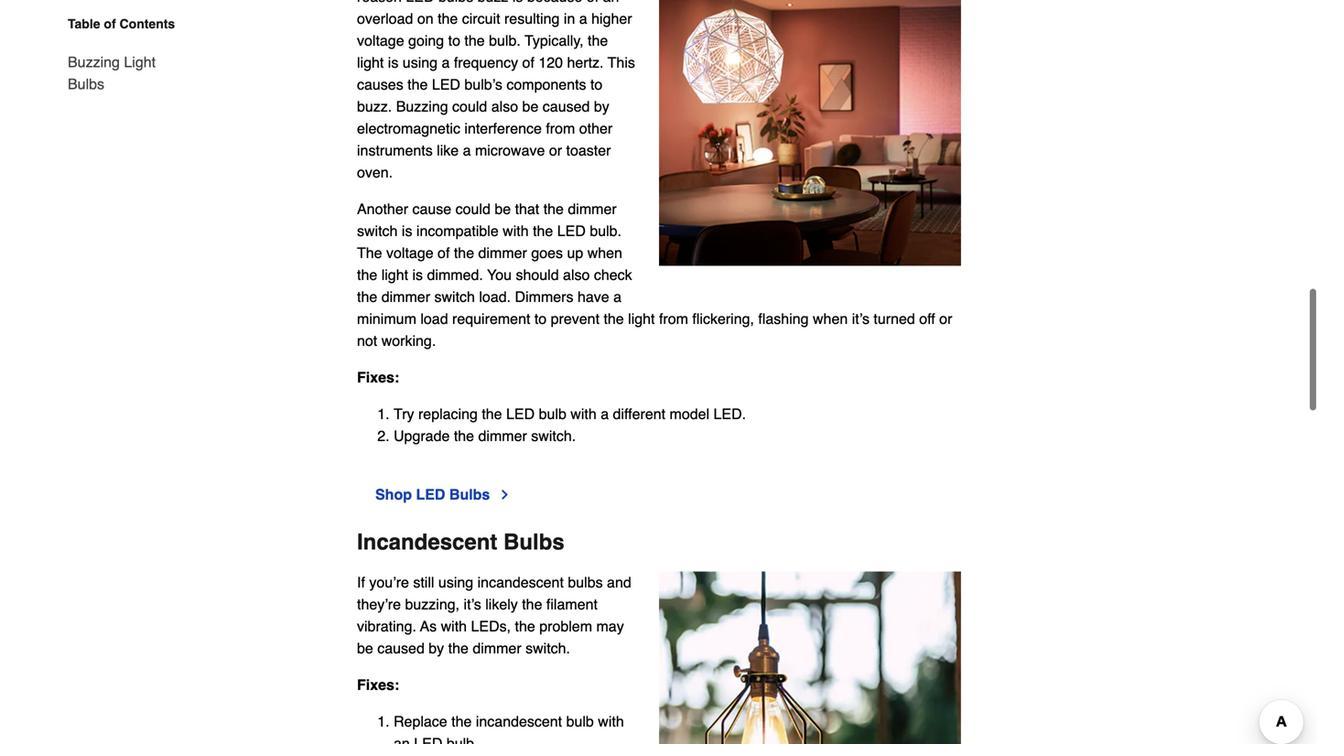 Task type: vqa. For each thing, say whether or not it's contained in the screenshot.
LOAD. on the left top
yes



Task type: locate. For each thing, give the bounding box(es) containing it.
load.
[[479, 288, 511, 305]]

with inside another cause could be that the dimmer switch is incompatible with the led bulb. the voltage of the dimmer goes up when the light is dimmed. you should also check the dimmer switch load. dimmers have a minimum load requirement to prevent the light from flickering, flashing when it's turned off or not working.
[[503, 223, 529, 240]]

2 horizontal spatial bulbs
[[503, 530, 565, 555]]

prevent
[[551, 310, 600, 327]]

led down replace
[[414, 735, 442, 744]]

0 vertical spatial bulbs
[[68, 76, 104, 92]]

should
[[516, 267, 559, 283]]

the
[[543, 201, 564, 218], [533, 223, 553, 240], [454, 245, 474, 261], [357, 267, 377, 283], [357, 288, 377, 305], [604, 310, 624, 327], [482, 406, 502, 423], [454, 428, 474, 445], [522, 596, 542, 613], [515, 618, 535, 635], [448, 640, 469, 657], [451, 713, 472, 730]]

0 vertical spatial bulb.
[[590, 223, 622, 240]]

led right 'shop'
[[416, 486, 445, 503]]

dimmer up you
[[478, 245, 527, 261]]

switch.
[[531, 428, 576, 445], [525, 640, 570, 657]]

when up the check
[[587, 245, 622, 261]]

switch down another
[[357, 223, 398, 240]]

bulb. inside the fixes: replace the incandescent bulb with an led bulb.
[[447, 735, 478, 744]]

0 vertical spatial switch.
[[531, 428, 576, 445]]

1 vertical spatial incandescent
[[476, 713, 562, 730]]

it's inside another cause could be that the dimmer switch is incompatible with the led bulb. the voltage of the dimmer goes up when the light is dimmed. you should also check the dimmer switch load. dimmers have a minimum load requirement to prevent the light from flickering, flashing when it's turned off or not working.
[[852, 310, 870, 327]]

bulbs left chevron right icon
[[449, 486, 490, 503]]

if you're still using incandescent bulbs and they're buzzing, it's likely the filament vibrating. as with leds, the problem may be caused by the dimmer switch.
[[357, 574, 631, 657]]

switch. inside the 'fixes: try replacing the led bulb with a different model led. upgrade the dimmer switch.'
[[531, 428, 576, 445]]

have
[[578, 288, 609, 305]]

led inside the fixes: replace the incandescent bulb with an led bulb.
[[414, 735, 442, 744]]

1 vertical spatial a
[[601, 406, 609, 423]]

fixes: inside the fixes: replace the incandescent bulb with an led bulb.
[[357, 677, 399, 694]]

1 horizontal spatial of
[[438, 245, 450, 261]]

0 vertical spatial switch
[[357, 223, 398, 240]]

dimmer down leds,
[[473, 640, 521, 657]]

led.
[[714, 406, 746, 423]]

of up dimmed.
[[438, 245, 450, 261]]

shop
[[375, 486, 412, 503]]

0 vertical spatial of
[[104, 16, 116, 31]]

the down the
[[357, 267, 377, 283]]

switch down dimmed.
[[434, 288, 475, 305]]

when
[[587, 245, 622, 261], [813, 310, 848, 327]]

the right replacing
[[482, 406, 502, 423]]

or
[[939, 310, 952, 327]]

is up voltage
[[402, 223, 412, 240]]

bulb.
[[590, 223, 622, 240], [447, 735, 478, 744]]

of right table at the top left
[[104, 16, 116, 31]]

1 horizontal spatial bulb.
[[590, 223, 622, 240]]

bulb. up the check
[[590, 223, 622, 240]]

dimmer inside if you're still using incandescent bulbs and they're buzzing, it's likely the filament vibrating. as with leds, the problem may be caused by the dimmer switch.
[[473, 640, 521, 657]]

0 vertical spatial bulb
[[539, 406, 566, 423]]

1 vertical spatial of
[[438, 245, 450, 261]]

bulbs
[[68, 76, 104, 92], [449, 486, 490, 503], [503, 530, 565, 555]]

switch. inside if you're still using incandescent bulbs and they're buzzing, it's likely the filament vibrating. as with leds, the problem may be caused by the dimmer switch.
[[525, 640, 570, 657]]

is
[[402, 223, 412, 240], [412, 267, 423, 283]]

0 vertical spatial incandescent
[[477, 574, 564, 591]]

goes
[[531, 245, 563, 261]]

1 vertical spatial bulb.
[[447, 735, 478, 744]]

a wire hanging light fixture with a newhouse vintage incandescent light bulb. image
[[659, 572, 961, 744]]

0 horizontal spatial light
[[381, 267, 408, 283]]

up
[[567, 245, 583, 261]]

be
[[495, 201, 511, 218], [357, 640, 373, 657]]

fixes: replace the incandescent bulb with an led bulb.
[[357, 677, 624, 744]]

dimmed.
[[427, 267, 483, 283]]

the right likely at the bottom of the page
[[522, 596, 542, 613]]

to
[[534, 310, 547, 327]]

fixes: down the not
[[357, 369, 399, 386]]

off
[[919, 310, 935, 327]]

0 horizontal spatial be
[[357, 640, 373, 657]]

led
[[557, 223, 586, 240], [506, 406, 535, 423], [416, 486, 445, 503], [414, 735, 442, 744]]

2 fixes: from the top
[[357, 677, 399, 694]]

led inside shop led bulbs link
[[416, 486, 445, 503]]

flickering,
[[692, 310, 754, 327]]

led inside another cause could be that the dimmer switch is incompatible with the led bulb. the voltage of the dimmer goes up when the light is dimmed. you should also check the dimmer switch load. dimmers have a minimum load requirement to prevent the light from flickering, flashing when it's turned off or not working.
[[557, 223, 586, 240]]

1 fixes: from the top
[[357, 369, 399, 386]]

it's left turned
[[852, 310, 870, 327]]

flashing
[[758, 310, 809, 327]]

led right replacing
[[506, 406, 535, 423]]

the up goes
[[533, 223, 553, 240]]

1 horizontal spatial when
[[813, 310, 848, 327]]

light left from
[[628, 310, 655, 327]]

turned
[[874, 310, 915, 327]]

the right that on the left top
[[543, 201, 564, 218]]

1 vertical spatial bulbs
[[449, 486, 490, 503]]

0 horizontal spatial switch
[[357, 223, 398, 240]]

be left that on the left top
[[495, 201, 511, 218]]

shop led bulbs link
[[375, 484, 512, 506]]

0 vertical spatial a
[[613, 288, 622, 305]]

of
[[104, 16, 116, 31], [438, 245, 450, 261]]

1 vertical spatial be
[[357, 640, 373, 657]]

a down the check
[[613, 288, 622, 305]]

bulb inside the 'fixes: try replacing the led bulb with a different model led. upgrade the dimmer switch.'
[[539, 406, 566, 423]]

it's down using
[[464, 596, 481, 613]]

buzzing light bulbs link
[[68, 40, 190, 95]]

you're
[[369, 574, 409, 591]]

it's
[[852, 310, 870, 327], [464, 596, 481, 613]]

using
[[438, 574, 473, 591]]

incompatible
[[416, 223, 499, 240]]

the down the incompatible
[[454, 245, 474, 261]]

dimmer up the minimum
[[381, 288, 430, 305]]

the right replace
[[451, 713, 472, 730]]

with inside if you're still using incandescent bulbs and they're buzzing, it's likely the filament vibrating. as with leds, the problem may be caused by the dimmer switch.
[[441, 618, 467, 635]]

it's inside if you're still using incandescent bulbs and they're buzzing, it's likely the filament vibrating. as with leds, the problem may be caused by the dimmer switch.
[[464, 596, 481, 613]]

1 vertical spatial it's
[[464, 596, 481, 613]]

0 horizontal spatial when
[[587, 245, 622, 261]]

switch
[[357, 223, 398, 240], [434, 288, 475, 305]]

still
[[413, 574, 434, 591]]

1 horizontal spatial it's
[[852, 310, 870, 327]]

0 horizontal spatial bulb.
[[447, 735, 478, 744]]

from
[[659, 310, 688, 327]]

1 vertical spatial is
[[412, 267, 423, 283]]

fixes: down 'caused'
[[357, 677, 399, 694]]

buzzing,
[[405, 596, 460, 613]]

caused
[[377, 640, 425, 657]]

1 horizontal spatial light
[[628, 310, 655, 327]]

a left the different
[[601, 406, 609, 423]]

bulbs inside buzzing light bulbs
[[68, 76, 104, 92]]

if
[[357, 574, 365, 591]]

bulb. inside another cause could be that the dimmer switch is incompatible with the led bulb. the voltage of the dimmer goes up when the light is dimmed. you should also check the dimmer switch load. dimmers have a minimum load requirement to prevent the light from flickering, flashing when it's turned off or not working.
[[590, 223, 622, 240]]

with
[[503, 223, 529, 240], [571, 406, 597, 423], [441, 618, 467, 635], [598, 713, 624, 730]]

may
[[596, 618, 624, 635]]

working.
[[381, 332, 436, 349]]

try
[[394, 406, 414, 423]]

the down likely at the bottom of the page
[[515, 618, 535, 635]]

filament
[[546, 596, 598, 613]]

light down voltage
[[381, 267, 408, 283]]

1 horizontal spatial bulbs
[[449, 486, 490, 503]]

incandescent bulbs
[[357, 530, 565, 555]]

a
[[613, 288, 622, 305], [601, 406, 609, 423]]

0 horizontal spatial it's
[[464, 596, 481, 613]]

when right flashing
[[813, 310, 848, 327]]

fixes:
[[357, 369, 399, 386], [357, 677, 399, 694]]

1 vertical spatial light
[[628, 310, 655, 327]]

1 horizontal spatial be
[[495, 201, 511, 218]]

light
[[381, 267, 408, 283], [628, 310, 655, 327]]

with inside the fixes: replace the incandescent bulb with an led bulb.
[[598, 713, 624, 730]]

1 horizontal spatial switch
[[434, 288, 475, 305]]

be down vibrating.
[[357, 640, 373, 657]]

incandescent
[[477, 574, 564, 591], [476, 713, 562, 730]]

table of contents element
[[53, 15, 190, 95]]

check
[[594, 267, 632, 283]]

0 vertical spatial light
[[381, 267, 408, 283]]

fixes: for fixes: replace the incandescent bulb with an led bulb.
[[357, 677, 399, 694]]

1 vertical spatial switch.
[[525, 640, 570, 657]]

2 vertical spatial bulbs
[[503, 530, 565, 555]]

1 vertical spatial bulb
[[566, 713, 594, 730]]

fixes: try replacing the led bulb with a different model led. upgrade the dimmer switch.
[[357, 369, 746, 445]]

bulb. down replace
[[447, 735, 478, 744]]

0 vertical spatial be
[[495, 201, 511, 218]]

upgrade
[[394, 428, 450, 445]]

could
[[455, 201, 491, 218]]

load
[[420, 310, 448, 327]]

0 vertical spatial it's
[[852, 310, 870, 327]]

bulbs down chevron right icon
[[503, 530, 565, 555]]

1 horizontal spatial a
[[613, 288, 622, 305]]

led up up
[[557, 223, 586, 240]]

dimmer up chevron right icon
[[478, 428, 527, 445]]

0 horizontal spatial a
[[601, 406, 609, 423]]

1 vertical spatial fixes:
[[357, 677, 399, 694]]

vibrating.
[[357, 618, 416, 635]]

bulb
[[539, 406, 566, 423], [566, 713, 594, 730]]

0 vertical spatial fixes:
[[357, 369, 399, 386]]

dimmer
[[568, 201, 617, 218], [478, 245, 527, 261], [381, 288, 430, 305], [478, 428, 527, 445], [473, 640, 521, 657]]

replacing
[[418, 406, 478, 423]]

0 horizontal spatial bulbs
[[68, 76, 104, 92]]

is down voltage
[[412, 267, 423, 283]]

be inside another cause could be that the dimmer switch is incompatible with the led bulb. the voltage of the dimmer goes up when the light is dimmed. you should also check the dimmer switch load. dimmers have a minimum load requirement to prevent the light from flickering, flashing when it's turned off or not working.
[[495, 201, 511, 218]]

bulbs down the buzzing
[[68, 76, 104, 92]]

an
[[394, 735, 410, 744]]

0 horizontal spatial of
[[104, 16, 116, 31]]

fixes: inside the 'fixes: try replacing the led bulb with a different model led. upgrade the dimmer switch.'
[[357, 369, 399, 386]]



Task type: describe. For each thing, give the bounding box(es) containing it.
dimmer up up
[[568, 201, 617, 218]]

problem
[[539, 618, 592, 635]]

table
[[68, 16, 100, 31]]

1 vertical spatial switch
[[434, 288, 475, 305]]

buzzing
[[68, 54, 120, 70]]

light
[[124, 54, 156, 70]]

the
[[357, 245, 382, 261]]

led inside the 'fixes: try replacing the led bulb with a different model led. upgrade the dimmer switch.'
[[506, 406, 535, 423]]

as
[[420, 618, 437, 635]]

incandescent inside if you're still using incandescent bulbs and they're buzzing, it's likely the filament vibrating. as with leds, the problem may be caused by the dimmer switch.
[[477, 574, 564, 591]]

the inside the fixes: replace the incandescent bulb with an led bulb.
[[451, 713, 472, 730]]

shop led bulbs
[[375, 486, 490, 503]]

minimum
[[357, 310, 416, 327]]

different
[[613, 406, 666, 423]]

the down have
[[604, 310, 624, 327]]

a room with a beige sofa, table and hanging lamp with a phillips dimmable led light. image
[[659, 0, 961, 266]]

of inside another cause could be that the dimmer switch is incompatible with the led bulb. the voltage of the dimmer goes up when the light is dimmed. you should also check the dimmer switch load. dimmers have a minimum load requirement to prevent the light from flickering, flashing when it's turned off or not working.
[[438, 245, 450, 261]]

leds,
[[471, 618, 511, 635]]

not
[[357, 332, 377, 349]]

they're
[[357, 596, 401, 613]]

you
[[487, 267, 512, 283]]

likely
[[485, 596, 518, 613]]

another cause could be that the dimmer switch is incompatible with the led bulb. the voltage of the dimmer goes up when the light is dimmed. you should also check the dimmer switch load. dimmers have a minimum load requirement to prevent the light from flickering, flashing when it's turned off or not working.
[[357, 201, 952, 349]]

bulbs for buzzing light bulbs
[[68, 76, 104, 92]]

another
[[357, 201, 408, 218]]

chevron right image
[[497, 488, 512, 502]]

the right by
[[448, 640, 469, 657]]

bulb inside the fixes: replace the incandescent bulb with an led bulb.
[[566, 713, 594, 730]]

be inside if you're still using incandescent bulbs and they're buzzing, it's likely the filament vibrating. as with leds, the problem may be caused by the dimmer switch.
[[357, 640, 373, 657]]

the down replacing
[[454, 428, 474, 445]]

requirement
[[452, 310, 530, 327]]

table of contents
[[68, 16, 175, 31]]

0 vertical spatial when
[[587, 245, 622, 261]]

by
[[429, 640, 444, 657]]

0 vertical spatial is
[[402, 223, 412, 240]]

the up the minimum
[[357, 288, 377, 305]]

incandescent inside the fixes: replace the incandescent bulb with an led bulb.
[[476, 713, 562, 730]]

replace
[[394, 713, 447, 730]]

voltage
[[386, 245, 434, 261]]

contents
[[119, 16, 175, 31]]

and
[[607, 574, 631, 591]]

bulbs
[[568, 574, 603, 591]]

bulbs for shop led bulbs
[[449, 486, 490, 503]]

a inside the 'fixes: try replacing the led bulb with a different model led. upgrade the dimmer switch.'
[[601, 406, 609, 423]]

dimmer inside the 'fixes: try replacing the led bulb with a different model led. upgrade the dimmer switch.'
[[478, 428, 527, 445]]

that
[[515, 201, 539, 218]]

incandescent
[[357, 530, 497, 555]]

a inside another cause could be that the dimmer switch is incompatible with the led bulb. the voltage of the dimmer goes up when the light is dimmed. you should also check the dimmer switch load. dimmers have a minimum load requirement to prevent the light from flickering, flashing when it's turned off or not working.
[[613, 288, 622, 305]]

cause
[[412, 201, 451, 218]]

model
[[670, 406, 709, 423]]

with inside the 'fixes: try replacing the led bulb with a different model led. upgrade the dimmer switch.'
[[571, 406, 597, 423]]

1 vertical spatial when
[[813, 310, 848, 327]]

dimmers
[[515, 288, 573, 305]]

also
[[563, 267, 590, 283]]

fixes: for fixes: try replacing the led bulb with a different model led. upgrade the dimmer switch.
[[357, 369, 399, 386]]

buzzing light bulbs
[[68, 54, 156, 92]]



